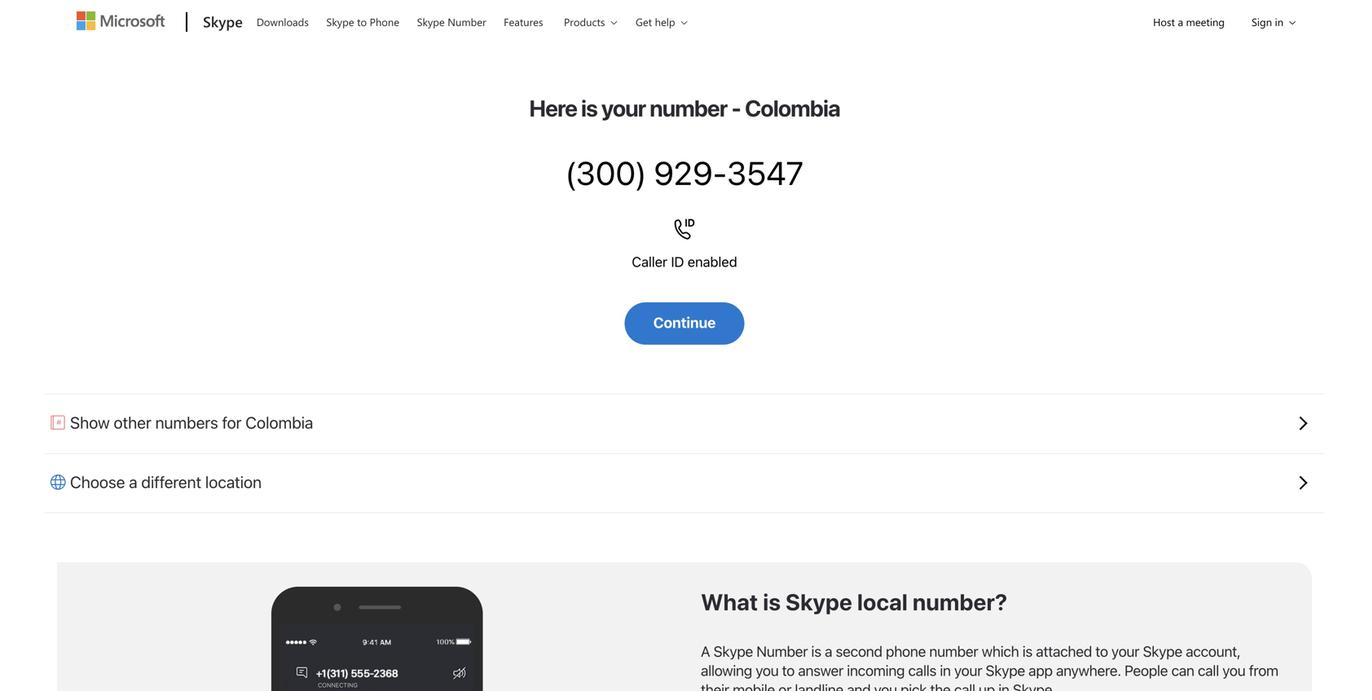 Task type: describe. For each thing, give the bounding box(es) containing it.
what is skype local number?
[[701, 589, 1008, 616]]

attached
[[1037, 643, 1093, 660]]

calls
[[909, 662, 937, 680]]

phone
[[370, 15, 400, 29]]

app
[[1029, 662, 1053, 680]]

second
[[836, 643, 883, 660]]

meeting
[[1187, 15, 1225, 29]]

2 horizontal spatial your
[[1112, 643, 1140, 660]]

a
[[701, 643, 710, 660]]

enabled
[[688, 254, 738, 270]]

what
[[701, 589, 758, 616]]

show other numbers for colombia button
[[45, 394, 1325, 453]]

is up app
[[1023, 643, 1033, 660]]

caller id enabled
[[632, 254, 738, 270]]

skype link
[[195, 1, 248, 45]]

from
[[1250, 662, 1279, 680]]

colombia inside "show other numbers for colombia" dropdown button
[[246, 413, 313, 432]]

products button
[[554, 1, 631, 43]]

location
[[205, 472, 262, 491]]

microsoft image
[[77, 11, 165, 30]]

up
[[979, 681, 995, 691]]

(300)
[[565, 154, 647, 192]]

incoming
[[847, 662, 905, 680]]

pick
[[901, 681, 927, 691]]

id
[[671, 254, 684, 270]]

help
[[655, 15, 676, 29]]

number inside skype number link
[[448, 15, 486, 29]]

a for different
[[129, 472, 137, 491]]

skype to phone link
[[319, 1, 407, 40]]

downloads
[[257, 15, 309, 29]]

is right the 'what'
[[763, 589, 781, 616]]

1 horizontal spatial colombia
[[745, 95, 840, 121]]

choose a different location button
[[45, 453, 1325, 513]]

get help button
[[625, 1, 701, 43]]

allowing
[[701, 662, 753, 680]]

answer
[[799, 662, 844, 680]]

a skype number is a second phone number which is attached to your skype account, allowing you to answer incoming calls in your skype app anywhere. people can call you from their mobile or landline and you pick the call up in skype.
[[701, 643, 1279, 691]]

products
[[564, 15, 605, 29]]

anywhere.
[[1057, 662, 1122, 680]]

2 vertical spatial in
[[999, 681, 1010, 691]]

landline
[[795, 681, 844, 691]]

get help
[[636, 15, 676, 29]]

can
[[1172, 662, 1195, 680]]

-
[[732, 95, 741, 121]]

host a meeting
[[1154, 15, 1225, 29]]

show other numbers for colombia
[[70, 413, 313, 432]]

skype.
[[1013, 681, 1056, 691]]

skype number link
[[410, 1, 494, 40]]

2 vertical spatial to
[[782, 662, 795, 680]]

different
[[141, 472, 201, 491]]

show
[[70, 413, 110, 432]]

choose
[[70, 472, 125, 491]]

the
[[931, 681, 951, 691]]

skype up "allowing"
[[714, 643, 753, 660]]



Task type: vqa. For each thing, say whether or not it's contained in the screenshot.
top details
no



Task type: locate. For each thing, give the bounding box(es) containing it.
phone
[[886, 643, 926, 660]]

colombia right for
[[246, 413, 313, 432]]

0 vertical spatial number
[[650, 95, 728, 121]]

choose a different location
[[70, 472, 262, 491]]

sign
[[1252, 15, 1273, 29]]

skype left local
[[786, 589, 853, 616]]

host a meeting link
[[1140, 1, 1239, 42]]

to inside "link"
[[357, 15, 367, 29]]

skype right phone
[[417, 15, 445, 29]]

here
[[529, 95, 577, 121]]

1 vertical spatial a
[[129, 472, 137, 491]]

people
[[1125, 662, 1169, 680]]

1 vertical spatial to
[[1096, 643, 1109, 660]]

colombia
[[745, 95, 840, 121], [246, 413, 313, 432]]

skype
[[203, 11, 243, 31], [326, 15, 354, 29], [417, 15, 445, 29], [786, 589, 853, 616], [714, 643, 753, 660], [1143, 643, 1183, 660], [986, 662, 1026, 680]]

0 horizontal spatial in
[[940, 662, 951, 680]]

1 vertical spatial in
[[940, 662, 951, 680]]

number inside the a skype number is a second phone number which is attached to your skype account, allowing you to answer incoming calls in your skype app anywhere. people can call you from their mobile or landline and you pick the call up in skype.
[[930, 643, 979, 660]]

colombia right '-'
[[745, 95, 840, 121]]

2 vertical spatial a
[[825, 643, 833, 660]]

0 horizontal spatial colombia
[[246, 413, 313, 432]]

host
[[1154, 15, 1176, 29]]

0 vertical spatial in
[[1276, 15, 1284, 29]]

you down account,
[[1223, 662, 1246, 680]]

0 vertical spatial to
[[357, 15, 367, 29]]

skype left phone
[[326, 15, 354, 29]]

sign in button
[[1239, 1, 1301, 42]]

0 horizontal spatial a
[[129, 472, 137, 491]]

which
[[982, 643, 1020, 660]]

skype number
[[417, 15, 486, 29]]

you down 'incoming'
[[875, 681, 898, 691]]

skype down the 'which'
[[986, 662, 1026, 680]]

in
[[1276, 15, 1284, 29], [940, 662, 951, 680], [999, 681, 1010, 691]]

3547
[[727, 154, 804, 192]]

1 vertical spatial number
[[930, 643, 979, 660]]

for
[[222, 413, 242, 432]]

downloads link
[[249, 1, 316, 40]]

continue
[[654, 314, 716, 331]]

mobile
[[733, 681, 775, 691]]

a for meeting
[[1178, 15, 1184, 29]]

1 vertical spatial your
[[1112, 643, 1140, 660]]

1 horizontal spatial you
[[875, 681, 898, 691]]

is up answer
[[812, 643, 822, 660]]

and
[[847, 681, 871, 691]]

skype up the people
[[1143, 643, 1183, 660]]

2 horizontal spatial in
[[1276, 15, 1284, 29]]

a right choose
[[129, 472, 137, 491]]

local
[[858, 589, 908, 616]]

0 vertical spatial number
[[448, 15, 486, 29]]

0 vertical spatial colombia
[[745, 95, 840, 121]]

to up anywhere.
[[1096, 643, 1109, 660]]

your
[[602, 95, 646, 121], [1112, 643, 1140, 660], [955, 662, 983, 680]]

a inside the a skype number is a second phone number which is attached to your skype account, allowing you to answer incoming calls in your skype app anywhere. people can call you from their mobile or landline and you pick the call up in skype.
[[825, 643, 833, 660]]

in up the the
[[940, 662, 951, 680]]

number inside the a skype number is a second phone number which is attached to your skype account, allowing you to answer incoming calls in your skype app anywhere. people can call you from their mobile or landline and you pick the call up in skype.
[[757, 643, 808, 660]]

skype to phone
[[326, 15, 400, 29]]

a
[[1178, 15, 1184, 29], [129, 472, 137, 491], [825, 643, 833, 660]]

number up calls
[[930, 643, 979, 660]]

2 horizontal spatial to
[[1096, 643, 1109, 660]]

1 horizontal spatial number
[[930, 643, 979, 660]]

skype inside skype to phone "link"
[[326, 15, 354, 29]]

features
[[504, 15, 543, 29]]

get
[[636, 15, 652, 29]]

skype inside skype link
[[203, 11, 243, 31]]

1 horizontal spatial in
[[999, 681, 1010, 691]]

number up 'or'
[[757, 643, 808, 660]]

(300) 929-3547
[[565, 154, 804, 192]]

2 horizontal spatial you
[[1223, 662, 1246, 680]]

a inside dropdown button
[[129, 472, 137, 491]]

2 horizontal spatial a
[[1178, 15, 1184, 29]]

account,
[[1186, 643, 1241, 660]]

0 horizontal spatial your
[[602, 95, 646, 121]]

to
[[357, 15, 367, 29], [1096, 643, 1109, 660], [782, 662, 795, 680]]

in right the up
[[999, 681, 1010, 691]]

1 horizontal spatial call
[[1198, 662, 1220, 680]]

0 vertical spatial a
[[1178, 15, 1184, 29]]

number left '-'
[[650, 95, 728, 121]]

1 vertical spatial colombia
[[246, 413, 313, 432]]

0 vertical spatial call
[[1198, 662, 1220, 680]]

skype inside skype number link
[[417, 15, 445, 29]]

skype left downloads
[[203, 11, 243, 31]]

your up '(300)'
[[602, 95, 646, 121]]

2 vertical spatial your
[[955, 662, 983, 680]]

1 vertical spatial call
[[955, 681, 976, 691]]

to up 'or'
[[782, 662, 795, 680]]

929-
[[654, 154, 727, 192]]

number
[[650, 95, 728, 121], [930, 643, 979, 660]]

call
[[1198, 662, 1220, 680], [955, 681, 976, 691]]

a up answer
[[825, 643, 833, 660]]

you up mobile
[[756, 662, 779, 680]]

features link
[[497, 1, 551, 40]]

a right host
[[1178, 15, 1184, 29]]

or
[[779, 681, 792, 691]]

0 horizontal spatial to
[[357, 15, 367, 29]]

1 horizontal spatial a
[[825, 643, 833, 660]]

sign in
[[1252, 15, 1284, 29]]

their
[[701, 681, 730, 691]]

caller
[[632, 254, 668, 270]]

here is your number - colombia
[[529, 95, 840, 121]]

in inside dropdown button
[[1276, 15, 1284, 29]]

in right sign
[[1276, 15, 1284, 29]]

your up the people
[[1112, 643, 1140, 660]]

0 horizontal spatial you
[[756, 662, 779, 680]]

is
[[581, 95, 598, 121], [763, 589, 781, 616], [812, 643, 822, 660], [1023, 643, 1033, 660]]

you
[[756, 662, 779, 680], [1223, 662, 1246, 680], [875, 681, 898, 691]]

number?
[[913, 589, 1008, 616]]

1 horizontal spatial your
[[955, 662, 983, 680]]

0 horizontal spatial call
[[955, 681, 976, 691]]

0 horizontal spatial number
[[650, 95, 728, 121]]

1 horizontal spatial number
[[757, 643, 808, 660]]

is right here on the left top of page
[[581, 95, 598, 121]]

0 horizontal spatial number
[[448, 15, 486, 29]]

call left the up
[[955, 681, 976, 691]]

number left the features
[[448, 15, 486, 29]]

number
[[448, 15, 486, 29], [757, 643, 808, 660]]

other
[[114, 413, 151, 432]]

your up the up
[[955, 662, 983, 680]]

call down account,
[[1198, 662, 1220, 680]]

1 vertical spatial number
[[757, 643, 808, 660]]

1 horizontal spatial to
[[782, 662, 795, 680]]

0 vertical spatial your
[[602, 95, 646, 121]]

numbers
[[155, 413, 218, 432]]

to left phone
[[357, 15, 367, 29]]

continue button
[[625, 303, 745, 345]]



